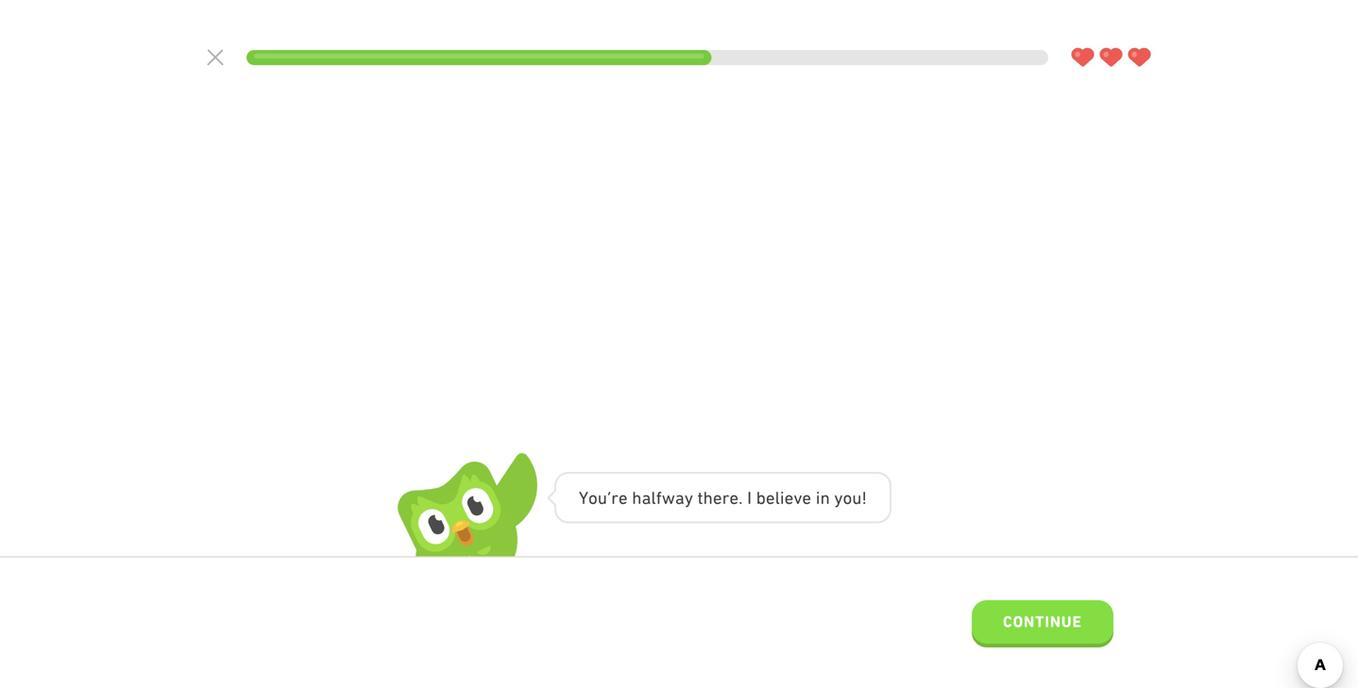 Task type: locate. For each thing, give the bounding box(es) containing it.
i
[[747, 488, 752, 508]]

there.
[[698, 488, 743, 508]]

halfway
[[632, 488, 693, 508]]

progress bar
[[247, 50, 1048, 65]]

continue
[[1003, 613, 1082, 631]]

continue button
[[972, 601, 1114, 648]]



Task type: vqa. For each thing, say whether or not it's contained in the screenshot.
left 'r'
no



Task type: describe. For each thing, give the bounding box(es) containing it.
in
[[816, 488, 830, 508]]

you're halfway there. i believe in you!
[[579, 488, 867, 508]]

you're
[[579, 488, 628, 508]]

you!
[[834, 488, 867, 508]]

believe
[[756, 488, 811, 508]]



